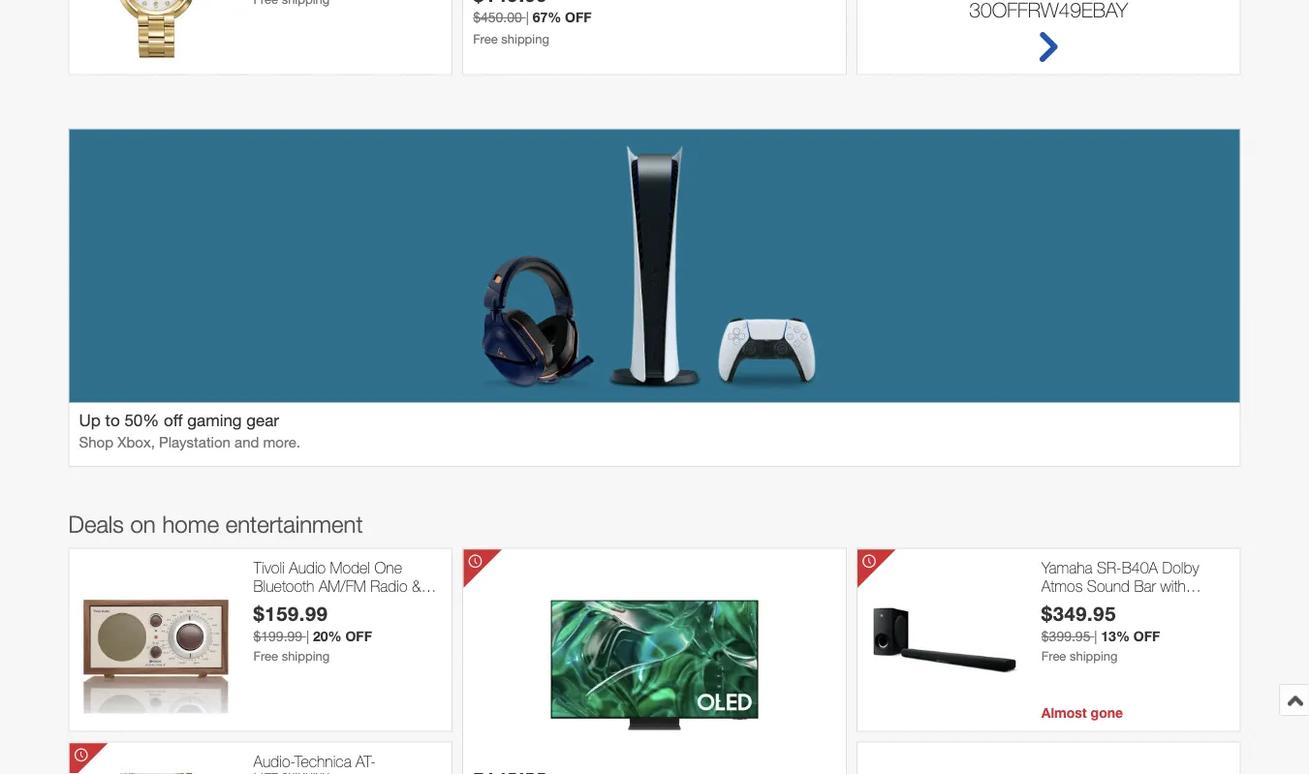 Task type: describe. For each thing, give the bounding box(es) containing it.
bluetooth
[[253, 577, 314, 596]]

playstation
[[159, 434, 231, 451]]

50%
[[124, 411, 159, 430]]

and
[[235, 434, 259, 451]]

tivoli audio model one bluetooth am/fm radio & speaker
[[253, 559, 421, 614]]

$399.95
[[1042, 628, 1091, 644]]

xbox,
[[117, 434, 155, 451]]

$159.99
[[253, 602, 328, 625]]

sound
[[1087, 577, 1130, 596]]

yamaha
[[1042, 559, 1093, 577]]

| for $349.95
[[1094, 628, 1097, 644]]

gone
[[1091, 705, 1123, 721]]

home
[[162, 511, 219, 538]]

technica
[[295, 752, 351, 771]]

$199.99
[[253, 628, 302, 644]]

one
[[375, 559, 402, 577]]

almost gone
[[1042, 705, 1123, 721]]

tivoli
[[253, 559, 285, 577]]

audio-technica at- lpw40wn fully manua link
[[253, 752, 442, 774]]

$349.95 $399.95 | 13% off free shipping
[[1042, 602, 1160, 664]]

&
[[412, 577, 421, 596]]

b40a
[[1122, 559, 1158, 577]]

13%
[[1101, 628, 1130, 644]]

free for $349.95
[[1042, 649, 1066, 664]]

entertainment
[[226, 511, 363, 538]]

yamaha sr-b40a dolby atmos sound bar with wireless subwoofer
[[1042, 559, 1199, 614]]

audio-
[[253, 752, 295, 771]]

dolby
[[1162, 559, 1199, 577]]

off inside up to 50% off gaming gear shop xbox, playstation and more.
[[164, 411, 183, 430]]

gaming
[[187, 411, 242, 430]]

on
[[130, 511, 156, 538]]

fully
[[330, 771, 358, 774]]



Task type: vqa. For each thing, say whether or not it's contained in the screenshot.
SHIPPING for $159.99
yes



Task type: locate. For each thing, give the bounding box(es) containing it.
| left 13%
[[1094, 628, 1097, 644]]

up
[[79, 411, 101, 430]]

subwoofer
[[1100, 596, 1170, 614]]

1 horizontal spatial free
[[473, 31, 498, 46]]

off inside $450.00 | 67% off free shipping
[[565, 9, 592, 25]]

yamaha sr-b40a dolby atmos sound bar with wireless subwoofer link
[[1042, 559, 1230, 614]]

$349.95
[[1042, 602, 1116, 625]]

$159.99 $199.99 | 20% off free shipping
[[253, 602, 372, 664]]

bar
[[1134, 577, 1156, 596]]

deals
[[68, 511, 124, 538]]

free inside $159.99 $199.99 | 20% off free shipping
[[253, 649, 278, 664]]

$450.00 | 67% off free shipping
[[473, 9, 592, 46]]

shop
[[79, 434, 113, 451]]

wireless
[[1042, 596, 1096, 614]]

model
[[330, 559, 370, 577]]

67%
[[533, 9, 561, 25]]

20%
[[313, 628, 342, 644]]

free for $159.99
[[253, 649, 278, 664]]

2 horizontal spatial free
[[1042, 649, 1066, 664]]

tivoli audio model one bluetooth am/fm radio & speaker link
[[253, 559, 442, 614]]

shipping for $349.95
[[1070, 649, 1118, 664]]

lpw40wn
[[253, 771, 326, 774]]

am/fm
[[319, 577, 366, 596]]

free down $199.99 at the bottom left of page
[[253, 649, 278, 664]]

off right 20%
[[345, 628, 372, 644]]

0 horizontal spatial |
[[306, 628, 309, 644]]

radio
[[370, 577, 407, 596]]

1 horizontal spatial shipping
[[501, 31, 549, 46]]

shipping down 20%
[[282, 649, 330, 664]]

free
[[473, 31, 498, 46], [253, 649, 278, 664], [1042, 649, 1066, 664]]

shipping down "67%"
[[501, 31, 549, 46]]

2 horizontal spatial shipping
[[1070, 649, 1118, 664]]

| inside the $349.95 $399.95 | 13% off free shipping
[[1094, 628, 1097, 644]]

free inside $450.00 | 67% off free shipping
[[473, 31, 498, 46]]

shipping
[[501, 31, 549, 46], [282, 649, 330, 664], [1070, 649, 1118, 664]]

speaker
[[253, 596, 307, 614]]

shipping inside $159.99 $199.99 | 20% off free shipping
[[282, 649, 330, 664]]

1 horizontal spatial |
[[526, 9, 529, 25]]

at-
[[356, 752, 376, 771]]

with
[[1160, 577, 1186, 596]]

to
[[105, 411, 120, 430]]

up to 50% off gaming gear shop xbox, playstation and more.
[[79, 411, 300, 451]]

|
[[526, 9, 529, 25], [306, 628, 309, 644], [1094, 628, 1097, 644]]

shipping for $159.99
[[282, 649, 330, 664]]

free down $399.95
[[1042, 649, 1066, 664]]

shipping down 13%
[[1070, 649, 1118, 664]]

sr-
[[1097, 559, 1122, 577]]

shipping inside $450.00 | 67% off free shipping
[[501, 31, 549, 46]]

off inside the $349.95 $399.95 | 13% off free shipping
[[1134, 628, 1160, 644]]

gear
[[246, 411, 279, 430]]

| left "67%"
[[526, 9, 529, 25]]

free inside the $349.95 $399.95 | 13% off free shipping
[[1042, 649, 1066, 664]]

audio-technica at- lpw40wn fully manua
[[253, 752, 409, 774]]

deals on home entertainment
[[68, 511, 363, 538]]

audio
[[289, 559, 326, 577]]

free down $450.00
[[473, 31, 498, 46]]

2 horizontal spatial |
[[1094, 628, 1097, 644]]

| for $159.99
[[306, 628, 309, 644]]

off
[[565, 9, 592, 25], [164, 411, 183, 430], [345, 628, 372, 644], [1134, 628, 1160, 644]]

off right 13%
[[1134, 628, 1160, 644]]

| left 20%
[[306, 628, 309, 644]]

off right "67%"
[[565, 9, 592, 25]]

more.
[[263, 434, 300, 451]]

| inside $159.99 $199.99 | 20% off free shipping
[[306, 628, 309, 644]]

off up the playstation
[[164, 411, 183, 430]]

atmos
[[1042, 577, 1083, 596]]

off inside $159.99 $199.99 | 20% off free shipping
[[345, 628, 372, 644]]

shipping inside the $349.95 $399.95 | 13% off free shipping
[[1070, 649, 1118, 664]]

almost
[[1042, 705, 1087, 721]]

0 horizontal spatial free
[[253, 649, 278, 664]]

$450.00
[[473, 9, 522, 25]]

| inside $450.00 | 67% off free shipping
[[526, 9, 529, 25]]

0 horizontal spatial shipping
[[282, 649, 330, 664]]



